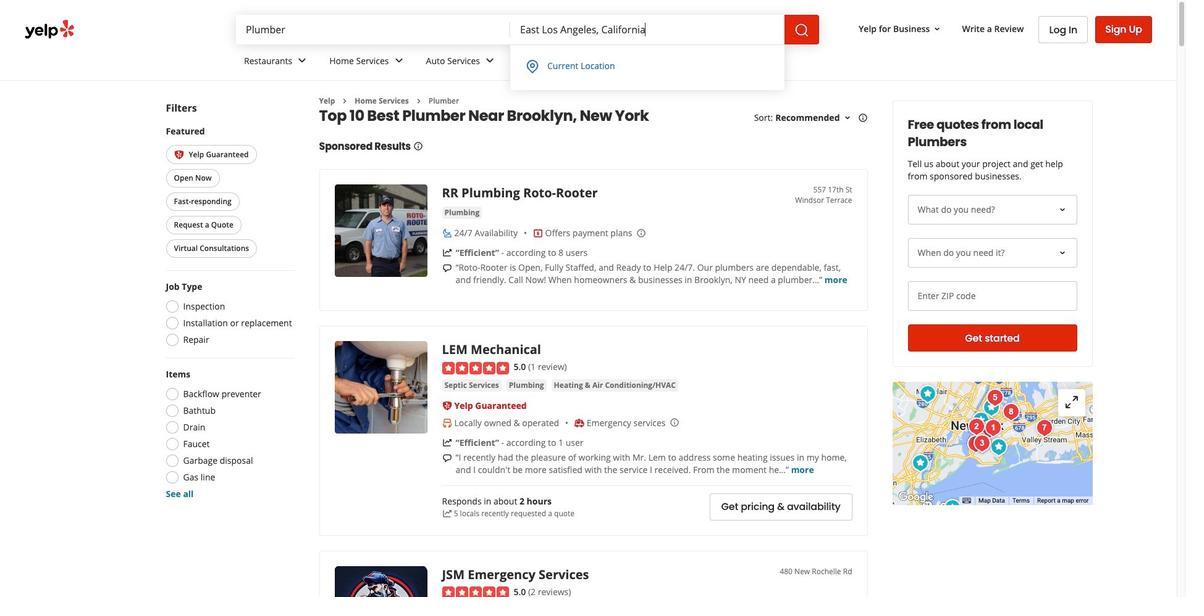 Task type: vqa. For each thing, say whether or not it's contained in the screenshot.
things to do, nail salons, plumbers text box
yes



Task type: locate. For each thing, give the bounding box(es) containing it.
2 vertical spatial 16 trending v2 image
[[442, 510, 452, 520]]

1 vertical spatial 16 info v2 image
[[413, 142, 423, 152]]

1 vertical spatial 5 star rating image
[[442, 588, 509, 598]]

0 horizontal spatial 24 chevron down v2 image
[[391, 53, 406, 68]]

16 twenty four seven availability v2 image
[[442, 229, 452, 239]]

iconyelpguaranteedbadgesmall image
[[442, 401, 452, 411], [442, 401, 452, 411]]

1 horizontal spatial 16 info v2 image
[[858, 113, 868, 123]]

none field "address, neighborhood, city, state or zip"
[[510, 15, 785, 44]]

search image
[[794, 23, 809, 38]]

24 chevron down v2 image left 24 marker v2 icon
[[482, 53, 497, 68]]

option group
[[162, 281, 294, 351], [162, 369, 294, 501]]

0 vertical spatial   text field
[[510, 15, 785, 44]]

0 horizontal spatial 24 chevron down v2 image
[[295, 53, 310, 68]]

2 24 chevron down v2 image from the left
[[482, 53, 497, 68]]

16 info v2 image right 16 chevron down v2 image
[[858, 113, 868, 123]]

0 horizontal spatial   text field
[[510, 15, 785, 44]]

2 none field from the left
[[510, 15, 785, 44]]

2 5 star rating image from the top
[[442, 588, 509, 598]]

1 vertical spatial 16 trending v2 image
[[442, 438, 452, 448]]

0 vertical spatial option group
[[162, 281, 294, 351]]

0 vertical spatial 16 trending v2 image
[[442, 248, 452, 258]]

16 speech v2 image
[[442, 454, 452, 464]]

info icon image
[[636, 228, 646, 238], [636, 228, 646, 238], [669, 418, 679, 428], [669, 418, 679, 428]]

16 chevron down v2 image
[[932, 24, 942, 34]]

1 horizontal spatial 24 chevron down v2 image
[[541, 53, 556, 68]]

1 vertical spatial option group
[[162, 369, 294, 501]]

16 trending v2 image
[[442, 248, 452, 258], [442, 438, 452, 448], [442, 510, 452, 520]]

When do you need it? field
[[908, 238, 1077, 268]]

16 trending v2 image up 16 speech v2 icon
[[442, 248, 452, 258]]

16 chevron down v2 image
[[842, 113, 852, 123]]

1 24 chevron down v2 image from the left
[[391, 53, 406, 68]]

2 16 trending v2 image from the top
[[442, 438, 452, 448]]

16 trending v2 image up 16 speech v2 image
[[442, 438, 452, 448]]

0 vertical spatial 5 star rating image
[[442, 362, 509, 375]]

None field
[[236, 15, 510, 44], [510, 15, 785, 44]]

16 trending v2 image down 16 speech v2 image
[[442, 510, 452, 520]]

5 star rating image
[[442, 362, 509, 375], [442, 588, 509, 598]]

None search field
[[236, 15, 819, 44]]

1 option group from the top
[[162, 281, 294, 351]]

1 horizontal spatial 24 chevron down v2 image
[[482, 53, 497, 68]]

16 offers payment plans v2 image
[[533, 229, 543, 239]]

24 chevron down v2 image down things to do, nail salons, plumbers text field
[[391, 53, 406, 68]]

1 5 star rating image from the top
[[442, 362, 509, 375]]

group
[[163, 125, 294, 261]]

1 vertical spatial   text field
[[908, 282, 1077, 311]]

24 chevron down v2 image
[[391, 53, 406, 68], [482, 53, 497, 68]]

16 speech v2 image
[[442, 264, 452, 274]]

  text field
[[510, 15, 785, 44], [908, 282, 1077, 311]]

16 info v2 image down 16 chevron right v2 image on the left
[[413, 142, 423, 152]]

none field things to do, nail salons, plumbers
[[236, 15, 510, 44]]

24 chevron down v2 image
[[295, 53, 310, 68], [541, 53, 556, 68]]

1 none field from the left
[[236, 15, 510, 44]]

What do you need? field
[[908, 195, 1077, 225]]

16 info v2 image
[[858, 113, 868, 123], [413, 142, 423, 152]]



Task type: describe. For each thing, give the bounding box(es) containing it.
0 horizontal spatial 16 info v2 image
[[413, 142, 423, 152]]

24 marker v2 image
[[525, 60, 540, 74]]

3 16 trending v2 image from the top
[[442, 510, 452, 520]]

16 chevron right v2 image
[[414, 96, 424, 106]]

1 horizontal spatial   text field
[[908, 282, 1077, 311]]

1 16 trending v2 image from the top
[[442, 248, 452, 258]]

1 24 chevron down v2 image from the left
[[295, 53, 310, 68]]

2 option group from the top
[[162, 369, 294, 501]]

16 yelp guaranteed v2 image
[[174, 150, 184, 160]]

16 chevron right v2 image
[[340, 96, 350, 106]]

16 locally owned v2 image
[[442, 419, 452, 428]]

address, neighborhood, city, state or zip text field
[[510, 15, 785, 44]]

2 24 chevron down v2 image from the left
[[541, 53, 556, 68]]

things to do, nail salons, plumbers text field
[[236, 15, 510, 44]]

16 emergency services v2 image
[[574, 419, 584, 428]]

business categories element
[[234, 44, 1152, 80]]

0 vertical spatial 16 info v2 image
[[858, 113, 868, 123]]



